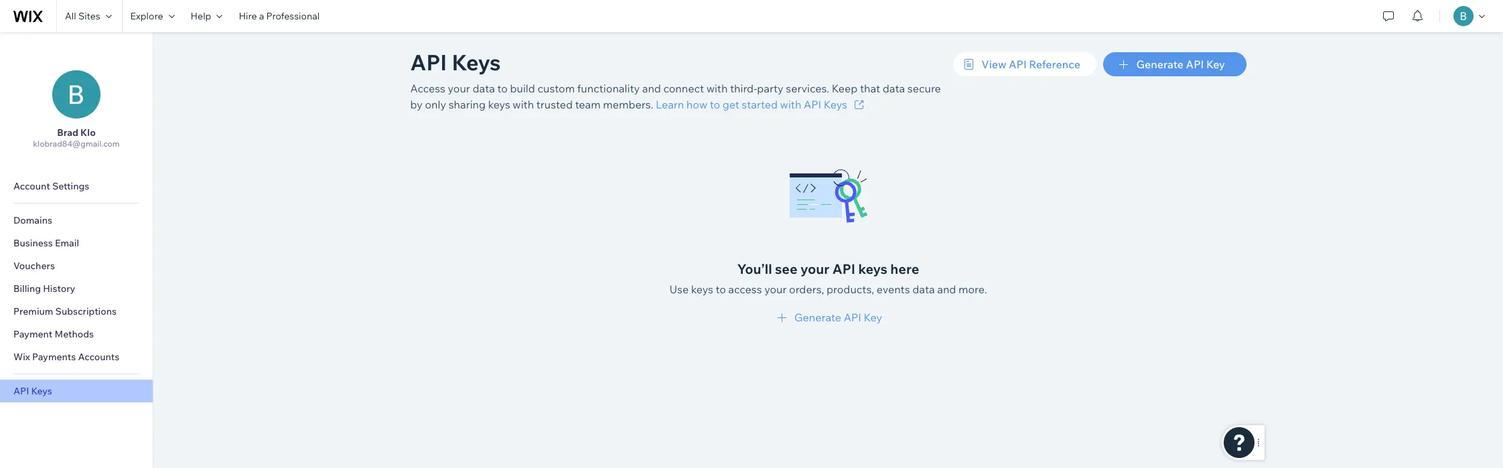 Task type: locate. For each thing, give the bounding box(es) containing it.
billing
[[13, 283, 41, 295]]

functionality
[[577, 82, 640, 95]]

hire a professional link
[[231, 0, 328, 32]]

1 vertical spatial and
[[937, 283, 956, 296]]

only
[[425, 98, 446, 111]]

keys down payments
[[31, 385, 52, 397]]

your up sharing
[[448, 82, 470, 95]]

1 horizontal spatial generate api key button
[[1103, 52, 1246, 76]]

keys right use
[[691, 283, 713, 296]]

use
[[670, 283, 689, 296]]

0 vertical spatial your
[[448, 82, 470, 95]]

history
[[43, 283, 75, 295]]

hire
[[239, 10, 257, 22]]

you'll see your api keys here use keys to access your orders, products, events data and more.
[[670, 261, 987, 296]]

0 horizontal spatial keys
[[488, 98, 510, 111]]

with
[[706, 82, 728, 95], [513, 98, 534, 111], [780, 98, 801, 111]]

0 vertical spatial keys
[[452, 49, 501, 76]]

a
[[259, 10, 264, 22]]

0 horizontal spatial generate
[[794, 311, 841, 324]]

with down build
[[513, 98, 534, 111]]

1 vertical spatial generate api key button
[[774, 309, 882, 326]]

api keys up access
[[410, 49, 501, 76]]

to left access
[[716, 283, 726, 296]]

0 vertical spatial api keys
[[410, 49, 501, 76]]

account settings
[[13, 180, 89, 192]]

premium
[[13, 305, 53, 318]]

key for 'generate api key' button to the left
[[864, 311, 882, 324]]

wix
[[13, 351, 30, 363]]

1 horizontal spatial and
[[937, 283, 956, 296]]

sidebar element
[[0, 32, 153, 468]]

more.
[[959, 283, 987, 296]]

2 horizontal spatial data
[[912, 283, 935, 296]]

1 horizontal spatial keys
[[691, 283, 713, 296]]

0 vertical spatial generate
[[1136, 58, 1184, 71]]

1 vertical spatial your
[[801, 261, 830, 277]]

to left get
[[710, 98, 720, 111]]

2 horizontal spatial your
[[801, 261, 830, 277]]

1 horizontal spatial generate api key
[[1136, 58, 1225, 71]]

0 vertical spatial generate api key
[[1136, 58, 1225, 71]]

2 horizontal spatial keys
[[824, 98, 847, 111]]

view api reference
[[982, 58, 1080, 71]]

your down see
[[764, 283, 787, 296]]

your
[[448, 82, 470, 95], [801, 261, 830, 277], [764, 283, 787, 296]]

access
[[728, 283, 762, 296]]

data up sharing
[[473, 82, 495, 95]]

api
[[410, 49, 447, 76], [1009, 58, 1027, 71], [1186, 58, 1204, 71], [804, 98, 821, 111], [833, 261, 855, 277], [844, 311, 861, 324], [13, 385, 29, 397]]

here
[[890, 261, 919, 277]]

keys up events in the right bottom of the page
[[858, 261, 887, 277]]

payments
[[32, 351, 76, 363]]

business email link
[[0, 232, 153, 255]]

generate for top 'generate api key' button
[[1136, 58, 1184, 71]]

payment
[[13, 328, 52, 340]]

how
[[687, 98, 708, 111]]

and left more. on the bottom of page
[[937, 283, 956, 296]]

api keys link
[[0, 380, 153, 403]]

key
[[1206, 58, 1225, 71], [864, 311, 882, 324]]

your inside access your data to build custom functionality and connect with third-party services. keep that data secure by only sharing keys with trusted team members.
[[448, 82, 470, 95]]

subscriptions
[[55, 305, 117, 318]]

1 vertical spatial generate
[[794, 311, 841, 324]]

0 horizontal spatial key
[[864, 311, 882, 324]]

1 horizontal spatial key
[[1206, 58, 1225, 71]]

and up learn at the top left of page
[[642, 82, 661, 95]]

keys
[[452, 49, 501, 76], [824, 98, 847, 111], [31, 385, 52, 397]]

1 vertical spatial api keys
[[13, 385, 52, 397]]

1 horizontal spatial your
[[764, 283, 787, 296]]

methods
[[55, 328, 94, 340]]

keys down build
[[488, 98, 510, 111]]

keep
[[832, 82, 858, 95]]

view api reference link
[[953, 52, 1097, 76]]

api keys
[[410, 49, 501, 76], [13, 385, 52, 397]]

1 horizontal spatial keys
[[452, 49, 501, 76]]

premium subscriptions link
[[0, 300, 153, 323]]

data right that
[[883, 82, 905, 95]]

data
[[473, 82, 495, 95], [883, 82, 905, 95], [912, 283, 935, 296]]

0 horizontal spatial and
[[642, 82, 661, 95]]

0 horizontal spatial keys
[[31, 385, 52, 397]]

api inside sidebar element
[[13, 385, 29, 397]]

1 vertical spatial generate api key
[[794, 311, 882, 324]]

by
[[410, 98, 423, 111]]

to
[[497, 82, 508, 95], [710, 98, 720, 111], [716, 283, 726, 296]]

party
[[757, 82, 784, 95]]

with down services.
[[780, 98, 801, 111]]

secure
[[908, 82, 941, 95]]

keys
[[488, 98, 510, 111], [858, 261, 887, 277], [691, 283, 713, 296]]

0 vertical spatial and
[[642, 82, 661, 95]]

0 vertical spatial to
[[497, 82, 508, 95]]

and
[[642, 82, 661, 95], [937, 283, 956, 296]]

generate api key button
[[1103, 52, 1246, 76], [774, 309, 882, 326]]

2 horizontal spatial keys
[[858, 261, 887, 277]]

0 vertical spatial keys
[[488, 98, 510, 111]]

billing history link
[[0, 277, 153, 300]]

0 horizontal spatial your
[[448, 82, 470, 95]]

0 vertical spatial key
[[1206, 58, 1225, 71]]

data down "here"
[[912, 283, 935, 296]]

generate api key
[[1136, 58, 1225, 71], [794, 311, 882, 324]]

api keys down wix
[[13, 385, 52, 397]]

with up get
[[706, 82, 728, 95]]

1 horizontal spatial with
[[706, 82, 728, 95]]

keys down keep
[[824, 98, 847, 111]]

1 horizontal spatial generate
[[1136, 58, 1184, 71]]

help
[[191, 10, 211, 22]]

your up orders,
[[801, 261, 830, 277]]

generate api key for top 'generate api key' button
[[1136, 58, 1225, 71]]

2 vertical spatial keys
[[31, 385, 52, 397]]

1 vertical spatial key
[[864, 311, 882, 324]]

learn
[[656, 98, 684, 111]]

products,
[[827, 283, 874, 296]]

to left build
[[497, 82, 508, 95]]

orders,
[[789, 283, 824, 296]]

2 vertical spatial to
[[716, 283, 726, 296]]

1 vertical spatial keys
[[858, 261, 887, 277]]

vouchers link
[[0, 255, 153, 277]]

0 horizontal spatial api keys
[[13, 385, 52, 397]]

generate
[[1136, 58, 1184, 71], [794, 311, 841, 324]]

keys inside api keys link
[[31, 385, 52, 397]]

2 vertical spatial your
[[764, 283, 787, 296]]

klo
[[80, 127, 96, 139]]

keys up sharing
[[452, 49, 501, 76]]

all
[[65, 10, 76, 22]]

account settings link
[[0, 175, 153, 198]]

2 vertical spatial keys
[[691, 283, 713, 296]]

0 horizontal spatial generate api key
[[794, 311, 882, 324]]

1 vertical spatial keys
[[824, 98, 847, 111]]

trusted
[[536, 98, 573, 111]]



Task type: describe. For each thing, give the bounding box(es) containing it.
2 horizontal spatial with
[[780, 98, 801, 111]]

api keys inside sidebar element
[[13, 385, 52, 397]]

that
[[860, 82, 880, 95]]

payment methods
[[13, 328, 94, 340]]

generate for 'generate api key' button to the left
[[794, 311, 841, 324]]

0 horizontal spatial with
[[513, 98, 534, 111]]

wix payments accounts link
[[0, 346, 153, 368]]

business email
[[13, 237, 79, 249]]

reference
[[1029, 58, 1080, 71]]

brad klo klobrad84@gmail.com
[[33, 127, 120, 149]]

data inside you'll see your api keys here use keys to access your orders, products, events data and more.
[[912, 283, 935, 296]]

events
[[877, 283, 910, 296]]

payment methods link
[[0, 323, 153, 346]]

access
[[410, 82, 445, 95]]

sharing
[[449, 98, 486, 111]]

all sites
[[65, 10, 100, 22]]

premium subscriptions
[[13, 305, 117, 318]]

1 horizontal spatial api keys
[[410, 49, 501, 76]]

keys inside the learn how to get started with api keys link
[[824, 98, 847, 111]]

0 horizontal spatial data
[[473, 82, 495, 95]]

team
[[575, 98, 601, 111]]

started
[[742, 98, 778, 111]]

billing history
[[13, 283, 75, 295]]

and inside access your data to build custom functionality and connect with third-party services. keep that data secure by only sharing keys with trusted team members.
[[642, 82, 661, 95]]

help button
[[183, 0, 231, 32]]

keys inside access your data to build custom functionality and connect with third-party services. keep that data secure by only sharing keys with trusted team members.
[[488, 98, 510, 111]]

get
[[723, 98, 739, 111]]

and inside you'll see your api keys here use keys to access your orders, products, events data and more.
[[937, 283, 956, 296]]

accounts
[[78, 351, 119, 363]]

account
[[13, 180, 50, 192]]

domains
[[13, 214, 52, 226]]

to inside access your data to build custom functionality and connect with third-party services. keep that data secure by only sharing keys with trusted team members.
[[497, 82, 508, 95]]

build
[[510, 82, 535, 95]]

key for top 'generate api key' button
[[1206, 58, 1225, 71]]

professional
[[266, 10, 320, 22]]

view
[[982, 58, 1007, 71]]

brad
[[57, 127, 78, 139]]

learn how to get started with api keys link
[[656, 96, 867, 113]]

custom
[[538, 82, 575, 95]]

settings
[[52, 180, 89, 192]]

third-
[[730, 82, 757, 95]]

see
[[775, 261, 798, 277]]

sites
[[78, 10, 100, 22]]

wix payments accounts
[[13, 351, 119, 363]]

access your data to build custom functionality and connect with third-party services. keep that data secure by only sharing keys with trusted team members.
[[410, 82, 941, 111]]

1 horizontal spatial data
[[883, 82, 905, 95]]

domains link
[[0, 209, 153, 232]]

learn how to get started with api keys
[[656, 98, 847, 111]]

members.
[[603, 98, 653, 111]]

1 vertical spatial to
[[710, 98, 720, 111]]

explore
[[130, 10, 163, 22]]

0 vertical spatial generate api key button
[[1103, 52, 1246, 76]]

you'll
[[737, 261, 772, 277]]

to inside you'll see your api keys here use keys to access your orders, products, events data and more.
[[716, 283, 726, 296]]

connect
[[663, 82, 704, 95]]

vouchers
[[13, 260, 55, 272]]

business
[[13, 237, 53, 249]]

0 horizontal spatial generate api key button
[[774, 309, 882, 326]]

email
[[55, 237, 79, 249]]

hire a professional
[[239, 10, 320, 22]]

api inside you'll see your api keys here use keys to access your orders, products, events data and more.
[[833, 261, 855, 277]]

klobrad84@gmail.com
[[33, 139, 120, 149]]

generate api key for 'generate api key' button to the left
[[794, 311, 882, 324]]

services.
[[786, 82, 829, 95]]



Task type: vqa. For each thing, say whether or not it's contained in the screenshot.
Help button
yes



